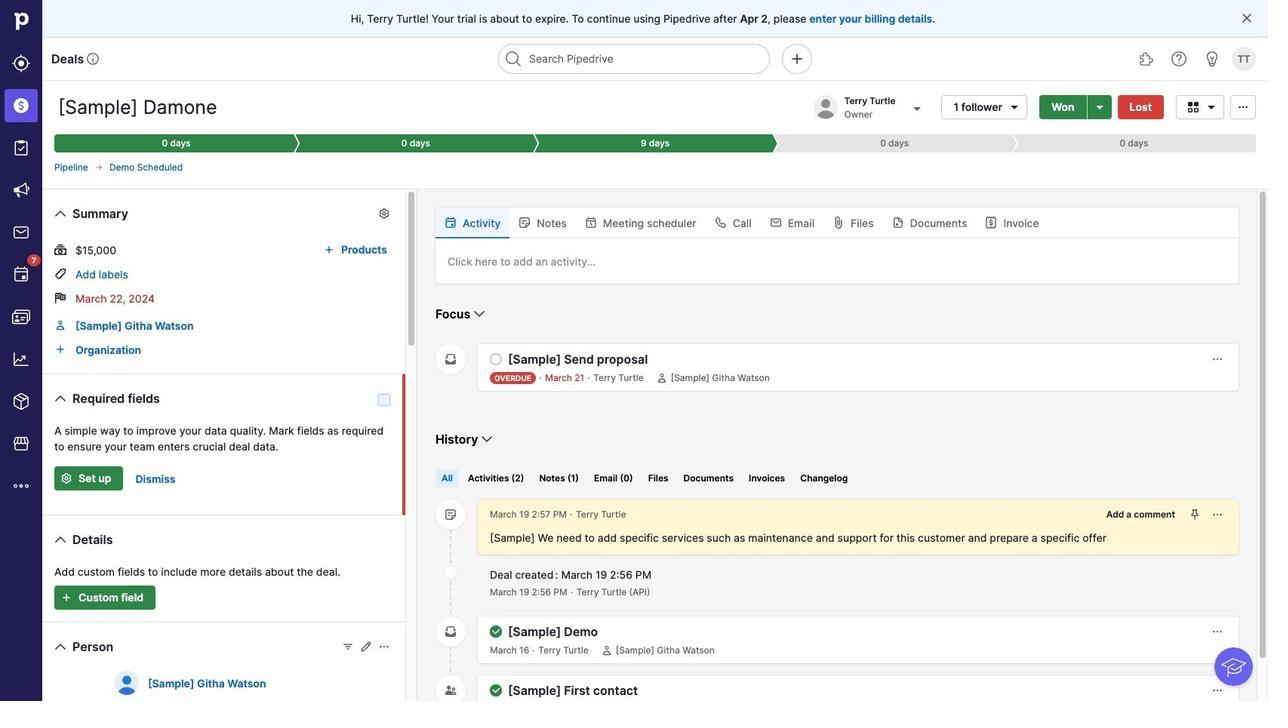 Task type: vqa. For each thing, say whether or not it's contained in the screenshot.
Sales Assistant Icon
yes



Task type: locate. For each thing, give the bounding box(es) containing it.
2 vertical spatial more actions image
[[1212, 685, 1224, 697]]

color primary image
[[1242, 12, 1254, 24], [1006, 101, 1024, 113], [1203, 101, 1221, 113], [1235, 101, 1253, 113], [94, 163, 103, 172], [51, 205, 69, 223], [378, 208, 390, 220], [715, 217, 727, 229], [770, 217, 782, 229], [986, 217, 998, 229], [54, 292, 66, 304], [490, 353, 502, 366], [656, 372, 668, 384], [51, 390, 69, 408], [490, 626, 502, 638], [342, 641, 354, 653]]

3 more actions image from the top
[[1212, 685, 1224, 697]]

2 color secondary image from the top
[[445, 567, 457, 579]]

more actions image
[[1212, 353, 1224, 366], [1212, 626, 1224, 638], [1212, 685, 1224, 697]]

transfer ownership image
[[908, 99, 926, 117]]

color link image
[[54, 344, 66, 356]]

2 vertical spatial color secondary image
[[445, 626, 457, 638]]

1 vertical spatial more actions image
[[1212, 626, 1224, 638]]

color primary inverted image
[[57, 592, 76, 604]]

0 vertical spatial color secondary image
[[445, 353, 457, 366]]

color primary image
[[1185, 101, 1203, 113], [445, 217, 457, 229], [519, 217, 531, 229], [585, 217, 597, 229], [833, 217, 845, 229], [892, 217, 905, 229], [54, 244, 66, 256], [320, 244, 338, 256], [54, 268, 66, 280], [471, 305, 489, 323], [478, 430, 497, 449], [51, 531, 69, 549], [51, 638, 69, 656], [360, 641, 372, 653], [378, 641, 390, 653], [601, 645, 613, 657], [490, 685, 502, 697]]

0 vertical spatial more actions image
[[1212, 353, 1224, 366]]

more image
[[12, 477, 30, 495]]

1 vertical spatial color secondary image
[[445, 567, 457, 579]]

pin this note image
[[1190, 509, 1202, 521]]

color link image
[[54, 319, 66, 332]]

color secondary image
[[445, 509, 457, 521], [445, 685, 457, 697]]

color secondary image
[[445, 353, 457, 366], [445, 567, 457, 579], [445, 626, 457, 638]]

Search Pipedrive field
[[498, 44, 770, 74]]

sales inbox image
[[12, 224, 30, 242]]

quick add image
[[788, 50, 807, 68]]

[Sample] Damone text field
[[54, 92, 246, 122]]

leads image
[[12, 54, 30, 73]]

1 more actions image from the top
[[1212, 353, 1224, 366]]

1 vertical spatial color secondary image
[[445, 685, 457, 697]]

campaigns image
[[12, 181, 30, 199]]

contacts image
[[12, 308, 30, 326]]

2 more actions image from the top
[[1212, 626, 1224, 638]]

color secondary image for 2nd more actions icon from the bottom
[[445, 626, 457, 638]]

insights image
[[12, 350, 30, 369]]

color secondary image for third more actions icon from the bottom
[[445, 353, 457, 366]]

menu item
[[0, 85, 42, 127]]

3 color secondary image from the top
[[445, 626, 457, 638]]

menu
[[0, 0, 42, 702]]

1 color secondary image from the top
[[445, 353, 457, 366]]

0 vertical spatial color secondary image
[[445, 509, 457, 521]]



Task type: describe. For each thing, give the bounding box(es) containing it.
1 color secondary image from the top
[[445, 509, 457, 521]]

knowledge center bot, also known as kc bot is an onboarding assistant that allows you to see the list of onboarding items in one place for quick and easy reference. this improves your in-app experience. image
[[1215, 648, 1254, 687]]

info image
[[87, 53, 99, 65]]

quick help image
[[1171, 50, 1189, 68]]

options image
[[1091, 101, 1109, 113]]

color primary inverted image
[[57, 473, 76, 485]]

color undefined image
[[12, 266, 30, 284]]

projects image
[[12, 139, 30, 157]]

home image
[[10, 10, 32, 32]]

sales assistant image
[[1204, 50, 1222, 68]]

more actions image
[[1212, 509, 1224, 521]]

deals image
[[12, 97, 30, 115]]

products image
[[12, 393, 30, 411]]

marketplace image
[[12, 435, 30, 453]]

2 color secondary image from the top
[[445, 685, 457, 697]]



